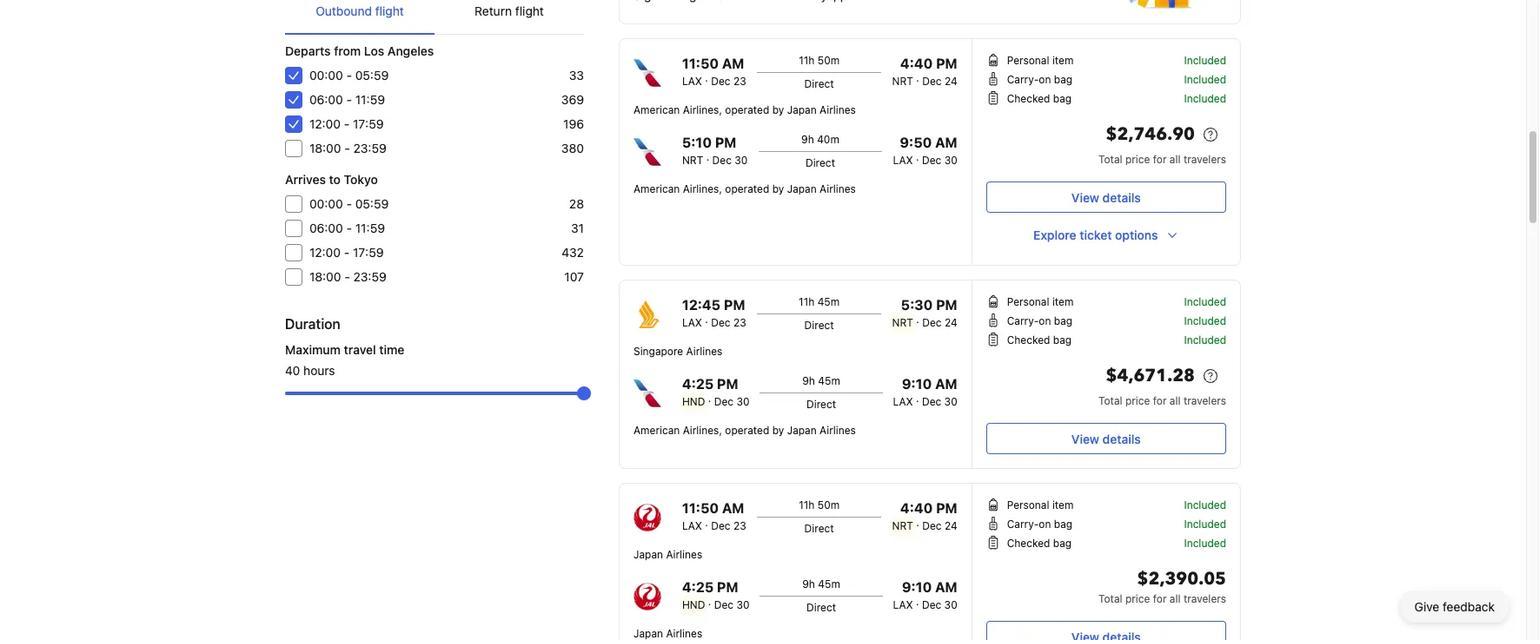 Task type: vqa. For each thing, say whether or not it's contained in the screenshot.
from 18:00 - 23:59
yes



Task type: locate. For each thing, give the bounding box(es) containing it.
0 vertical spatial 9:10
[[902, 376, 932, 392]]

50m
[[818, 54, 840, 67], [818, 499, 840, 512]]

1 50m from the top
[[818, 54, 840, 67]]

9:10
[[902, 376, 932, 392], [902, 580, 932, 595]]

0 vertical spatial 12:00 - 17:59
[[309, 116, 384, 131]]

196
[[563, 116, 584, 131]]

2 00:00 from the top
[[309, 196, 343, 211]]

0 vertical spatial by
[[772, 103, 784, 116]]

return flight
[[475, 3, 544, 18]]

107
[[564, 269, 584, 284]]

2 4:40 pm nrt . dec 24 from the top
[[892, 501, 958, 533]]

2 11h from the top
[[799, 296, 815, 309]]

japan
[[787, 103, 817, 116], [787, 183, 817, 196], [787, 424, 817, 437], [634, 548, 663, 561]]

am for singapore airlines
[[935, 376, 958, 392]]

9:10 for 5:30
[[902, 376, 932, 392]]

17:59 for tokyo
[[353, 245, 384, 260]]

2 vertical spatial price
[[1126, 593, 1150, 606]]

45m for 5:30 pm
[[818, 375, 840, 388]]

11:50 am lax . dec 23
[[682, 56, 746, 88], [682, 501, 746, 533]]

1 carry- from the top
[[1007, 73, 1039, 86]]

. inside "5:30 pm nrt . dec 24"
[[916, 313, 919, 326]]

checked for $2,746.90
[[1007, 92, 1050, 105]]

am
[[722, 56, 744, 71], [935, 135, 958, 150], [935, 376, 958, 392], [722, 501, 744, 516], [935, 580, 958, 595]]

00:00 down arrives to tokyo
[[309, 196, 343, 211]]

00:00 down departs
[[309, 68, 343, 83]]

1 vertical spatial checked
[[1007, 334, 1050, 347]]

11h 50m for 4:25 pm
[[799, 499, 840, 512]]

1 vertical spatial american airlines, operated by japan airlines
[[634, 183, 856, 196]]

- for 196
[[344, 116, 350, 131]]

0 vertical spatial checked bag
[[1007, 92, 1072, 105]]

travelers
[[1184, 153, 1226, 166], [1184, 395, 1226, 408], [1184, 593, 1226, 606]]

american
[[634, 103, 680, 116], [634, 183, 680, 196], [634, 424, 680, 437]]

nrt inside "5:30 pm nrt . dec 24"
[[892, 316, 913, 329]]

2 06:00 from the top
[[309, 221, 343, 236]]

2 9h 45m from the top
[[802, 578, 840, 591]]

3 operated from the top
[[725, 424, 769, 437]]

11:50 for 5:10
[[682, 56, 719, 71]]

0 vertical spatial 4:25
[[682, 376, 714, 392]]

9:10 am lax . dec 30
[[893, 376, 958, 409], [893, 580, 958, 612]]

for down $4,671.28
[[1153, 395, 1167, 408]]

00:00 - 05:59 down the tokyo
[[309, 196, 389, 211]]

12:00 - 17:59 up to
[[309, 116, 384, 131]]

view details down $4,671.28 region
[[1072, 432, 1141, 446]]

-
[[346, 68, 352, 83], [346, 92, 352, 107], [344, 116, 350, 131], [344, 141, 350, 156], [346, 196, 352, 211], [346, 221, 352, 236], [344, 245, 350, 260], [344, 269, 350, 284]]

2 11:50 from the top
[[682, 501, 719, 516]]

1 vertical spatial 11h 50m
[[799, 499, 840, 512]]

4:25 pm hnd . dec 30 down singapore airlines
[[682, 376, 750, 409]]

nrt
[[892, 75, 913, 88], [682, 154, 703, 167], [892, 316, 913, 329], [892, 520, 913, 533]]

0 vertical spatial 00:00
[[309, 68, 343, 83]]

all down the $2,390.05 on the bottom right of page
[[1170, 593, 1181, 606]]

06:00 down departs
[[309, 92, 343, 107]]

dec inside 12:45 pm lax . dec 23
[[711, 316, 731, 329]]

3 carry- from the top
[[1007, 518, 1039, 531]]

2 personal item from the top
[[1007, 296, 1074, 309]]

2 4:25 pm hnd . dec 30 from the top
[[682, 580, 750, 612]]

18:00 - 23:59 for from
[[309, 141, 387, 156]]

tab list containing outbound flight
[[285, 0, 584, 36]]

$2,390.05 total price for all travelers
[[1099, 568, 1226, 606]]

06:00 - 11:59 down from
[[309, 92, 385, 107]]

30 inside 5:10 pm nrt . dec 30
[[735, 154, 748, 167]]

2 23 from the top
[[734, 316, 746, 329]]

0 vertical spatial 24
[[945, 75, 958, 88]]

1 vertical spatial 23
[[734, 316, 746, 329]]

hnd down japan airlines
[[682, 599, 705, 612]]

flight right the "return"
[[515, 3, 544, 18]]

item for $2,746.90
[[1052, 54, 1074, 67]]

- for 107
[[344, 269, 350, 284]]

06:00
[[309, 92, 343, 107], [309, 221, 343, 236]]

price
[[1126, 153, 1150, 166], [1126, 395, 1150, 408], [1126, 593, 1150, 606]]

1 vertical spatial 11h
[[799, 296, 815, 309]]

17:59
[[353, 116, 384, 131], [353, 245, 384, 260]]

travelers down $4,671.28
[[1184, 395, 1226, 408]]

50m for 9:10 am
[[818, 499, 840, 512]]

2 9:10 from the top
[[902, 580, 932, 595]]

travelers down $2,746.90
[[1184, 153, 1226, 166]]

1 vertical spatial 18:00 - 23:59
[[309, 269, 387, 284]]

0 vertical spatial carry-on bag
[[1007, 73, 1073, 86]]

outbound flight
[[316, 3, 404, 18]]

23:59 up travel
[[353, 269, 387, 284]]

on
[[1039, 73, 1051, 86], [1039, 315, 1051, 328], [1039, 518, 1051, 531]]

give feedback
[[1415, 600, 1495, 614]]

am for american airlines, operated by japan airlines
[[935, 135, 958, 150]]

details for $2,746.90
[[1103, 190, 1141, 205]]

all down $4,671.28
[[1170, 395, 1181, 408]]

1 vertical spatial 9h 45m
[[802, 578, 840, 591]]

1 11:59 from the top
[[355, 92, 385, 107]]

1 travelers from the top
[[1184, 153, 1226, 166]]

18:00 up arrives to tokyo
[[309, 141, 341, 156]]

flight
[[375, 3, 404, 18], [515, 3, 544, 18]]

1 vertical spatial carry-
[[1007, 315, 1039, 328]]

departs from los angeles
[[285, 43, 434, 58]]

1 18:00 from the top
[[309, 141, 341, 156]]

0 vertical spatial 18:00 - 23:59
[[309, 141, 387, 156]]

0 vertical spatial carry-
[[1007, 73, 1039, 86]]

1 vertical spatial item
[[1052, 296, 1074, 309]]

24
[[945, 75, 958, 88], [945, 316, 958, 329], [945, 520, 958, 533]]

11:50 am lax . dec 23 for 5:10
[[682, 56, 746, 88]]

40m
[[817, 133, 839, 146]]

nrt for american airlines, operated by japan airlines
[[892, 75, 913, 88]]

11:59 down the tokyo
[[355, 221, 385, 236]]

0 vertical spatial view
[[1072, 190, 1099, 205]]

3 total from the top
[[1099, 593, 1123, 606]]

nrt for japan airlines
[[892, 520, 913, 533]]

0 vertical spatial for
[[1153, 153, 1167, 166]]

airlines, down 5:10 pm nrt . dec 30
[[683, 183, 722, 196]]

1 05:59 from the top
[[355, 68, 389, 83]]

price down the $2,390.05 on the bottom right of page
[[1126, 593, 1150, 606]]

- for 31
[[346, 221, 352, 236]]

2 for from the top
[[1153, 395, 1167, 408]]

0 vertical spatial checked
[[1007, 92, 1050, 105]]

- for 432
[[344, 245, 350, 260]]

00:00 - 05:59
[[309, 68, 389, 83], [309, 196, 389, 211]]

0 vertical spatial 4:40 pm nrt . dec 24
[[892, 56, 958, 88]]

total
[[1099, 153, 1123, 166], [1099, 395, 1123, 408], [1099, 593, 1123, 606]]

total price for all travelers for $2,746.90
[[1099, 153, 1226, 166]]

1 vertical spatial personal
[[1007, 296, 1050, 309]]

for down the $2,390.05 on the bottom right of page
[[1153, 593, 1167, 606]]

total for $2,746.90
[[1099, 153, 1123, 166]]

carry-
[[1007, 73, 1039, 86], [1007, 315, 1039, 328], [1007, 518, 1039, 531]]

2 travelers from the top
[[1184, 395, 1226, 408]]

9h 40m
[[801, 133, 839, 146]]

1 personal from the top
[[1007, 54, 1050, 67]]

checked for $4,671.28
[[1007, 334, 1050, 347]]

00:00 for arrives
[[309, 196, 343, 211]]

11:50 up japan airlines
[[682, 501, 719, 516]]

05:59 down the tokyo
[[355, 196, 389, 211]]

3 on from the top
[[1039, 518, 1051, 531]]

all for $4,671.28
[[1170, 395, 1181, 408]]

1 vertical spatial 05:59
[[355, 196, 389, 211]]

carry-on bag for $4,671.28
[[1007, 315, 1073, 328]]

9:50
[[900, 135, 932, 150]]

view up the explore ticket options
[[1072, 190, 1099, 205]]

flight up los on the top of the page
[[375, 3, 404, 18]]

11:59 down los on the top of the page
[[355, 92, 385, 107]]

2 airlines, from the top
[[683, 183, 722, 196]]

1 total price for all travelers from the top
[[1099, 153, 1226, 166]]

1 flight from the left
[[375, 3, 404, 18]]

. inside 5:10 pm nrt . dec 30
[[706, 150, 709, 163]]

2 vertical spatial checked bag
[[1007, 537, 1072, 550]]

2 price from the top
[[1126, 395, 1150, 408]]

1 vertical spatial 06:00 - 11:59
[[309, 221, 385, 236]]

1 vertical spatial 45m
[[818, 375, 840, 388]]

view down $4,671.28 region
[[1072, 432, 1099, 446]]

1 vertical spatial travelers
[[1184, 395, 1226, 408]]

operated
[[725, 103, 769, 116], [725, 183, 769, 196], [725, 424, 769, 437]]

12:45
[[682, 297, 721, 313]]

2 operated from the top
[[725, 183, 769, 196]]

2 4:40 from the top
[[900, 501, 933, 516]]

checked bag
[[1007, 92, 1072, 105], [1007, 334, 1072, 347], [1007, 537, 1072, 550]]

2 on from the top
[[1039, 315, 1051, 328]]

1 vertical spatial 9:10 am lax . dec 30
[[893, 580, 958, 612]]

0 vertical spatial hnd
[[682, 395, 705, 409]]

12:00 up arrives to tokyo
[[309, 116, 341, 131]]

0 vertical spatial 9h 45m
[[802, 375, 840, 388]]

0 vertical spatial personal item
[[1007, 54, 1074, 67]]

12:00 - 17:59
[[309, 116, 384, 131], [309, 245, 384, 260]]

4:25 pm hnd . dec 30 down japan airlines
[[682, 580, 750, 612]]

0 vertical spatial 9h
[[801, 133, 814, 146]]

1 vertical spatial carry-on bag
[[1007, 315, 1073, 328]]

2 vertical spatial all
[[1170, 593, 1181, 606]]

2 vertical spatial checked
[[1007, 537, 1050, 550]]

2 personal from the top
[[1007, 296, 1050, 309]]

06:00 for departs
[[309, 92, 343, 107]]

1 vertical spatial 4:25 pm hnd . dec 30
[[682, 580, 750, 612]]

1 vertical spatial 9h
[[802, 375, 815, 388]]

details
[[1103, 190, 1141, 205], [1103, 432, 1141, 446]]

details up options
[[1103, 190, 1141, 205]]

11:59 for los
[[355, 92, 385, 107]]

for for $2,746.90
[[1153, 153, 1167, 166]]

2 11:59 from the top
[[355, 221, 385, 236]]

23 for $2,746.90
[[734, 75, 746, 88]]

2 view details from the top
[[1072, 432, 1141, 446]]

1 vertical spatial 12:00
[[309, 245, 341, 260]]

0 vertical spatial 11h 50m
[[799, 54, 840, 67]]

1 view details button from the top
[[986, 182, 1226, 213]]

369
[[561, 92, 584, 107]]

2 vertical spatial for
[[1153, 593, 1167, 606]]

23
[[734, 75, 746, 88], [734, 316, 746, 329], [734, 520, 746, 533]]

6 included from the top
[[1184, 334, 1226, 347]]

nrt inside 5:10 pm nrt . dec 30
[[682, 154, 703, 167]]

18:00 - 23:59
[[309, 141, 387, 156], [309, 269, 387, 284]]

05:59
[[355, 68, 389, 83], [355, 196, 389, 211]]

view details button down $4,671.28 region
[[986, 423, 1226, 455]]

05:59 down los on the top of the page
[[355, 68, 389, 83]]

maximum travel time 40 hours
[[285, 342, 405, 378]]

0 vertical spatial 50m
[[818, 54, 840, 67]]

2 06:00 - 11:59 from the top
[[309, 221, 385, 236]]

travelers down the $2,390.05 on the bottom right of page
[[1184, 593, 1226, 606]]

0 vertical spatial 11:50 am lax . dec 23
[[682, 56, 746, 88]]

1 vertical spatial operated
[[725, 183, 769, 196]]

1 hnd from the top
[[682, 395, 705, 409]]

1 personal item from the top
[[1007, 54, 1074, 67]]

2 view from the top
[[1072, 432, 1099, 446]]

0 vertical spatial travelers
[[1184, 153, 1226, 166]]

american airlines, operated by japan airlines
[[634, 103, 856, 116], [634, 183, 856, 196], [634, 424, 856, 437]]

1 vertical spatial 24
[[945, 316, 958, 329]]

view details button for $4,671.28
[[986, 423, 1226, 455]]

1 9:10 am lax . dec 30 from the top
[[893, 376, 958, 409]]

outbound flight button
[[285, 0, 435, 34]]

from
[[334, 43, 361, 58]]

0 vertical spatial 17:59
[[353, 116, 384, 131]]

0 vertical spatial 05:59
[[355, 68, 389, 83]]

personal item
[[1007, 54, 1074, 67], [1007, 296, 1074, 309], [1007, 499, 1074, 512]]

.
[[705, 71, 708, 84], [916, 71, 919, 84], [706, 150, 709, 163], [916, 150, 919, 163], [705, 313, 708, 326], [916, 313, 919, 326], [708, 392, 711, 405], [916, 392, 919, 405], [705, 516, 708, 529], [916, 516, 919, 529], [708, 595, 711, 608], [916, 595, 919, 608]]

17:59 up the tokyo
[[353, 116, 384, 131]]

1 vertical spatial 11:59
[[355, 221, 385, 236]]

airlines
[[820, 103, 856, 116], [820, 183, 856, 196], [686, 345, 723, 358], [820, 424, 856, 437], [666, 548, 702, 561]]

17:59 down the tokyo
[[353, 245, 384, 260]]

dec inside 5:10 pm nrt . dec 30
[[712, 154, 732, 167]]

am inside "9:50 am lax . dec 30"
[[935, 135, 958, 150]]

0 vertical spatial 23
[[734, 75, 746, 88]]

1 vertical spatial 9:10
[[902, 580, 932, 595]]

28
[[569, 196, 584, 211]]

2 17:59 from the top
[[353, 245, 384, 260]]

0 vertical spatial 4:25 pm hnd . dec 30
[[682, 376, 750, 409]]

1 vertical spatial view
[[1072, 432, 1099, 446]]

0 vertical spatial details
[[1103, 190, 1141, 205]]

18:00 - 23:59 for to
[[309, 269, 387, 284]]

total price for all travelers for $4,671.28
[[1099, 395, 1226, 408]]

1 00:00 - 05:59 from the top
[[309, 68, 389, 83]]

06:00 down arrives to tokyo
[[309, 221, 343, 236]]

12:45 pm lax . dec 23
[[682, 297, 746, 329]]

4:25 pm hnd . dec 30
[[682, 376, 750, 409], [682, 580, 750, 612]]

2 18:00 - 23:59 from the top
[[309, 269, 387, 284]]

2 details from the top
[[1103, 432, 1141, 446]]

travelers inside $2,390.05 total price for all travelers
[[1184, 593, 1226, 606]]

1 18:00 - 23:59 from the top
[[309, 141, 387, 156]]

duration
[[285, 316, 341, 332]]

airlines, up 5:10 on the top left of the page
[[683, 103, 722, 116]]

operated for $4,671.28
[[725, 424, 769, 437]]

give
[[1415, 600, 1440, 614]]

$4,671.28 region
[[986, 362, 1226, 394]]

hnd down singapore airlines
[[682, 395, 705, 409]]

3 all from the top
[[1170, 593, 1181, 606]]

1 9h 45m from the top
[[802, 375, 840, 388]]

0 vertical spatial 4:40
[[900, 56, 933, 71]]

11:50 am lax . dec 23 up 5:10 on the top left of the page
[[682, 56, 746, 88]]

0 vertical spatial 11:50
[[682, 56, 719, 71]]

11h
[[799, 54, 815, 67], [799, 296, 815, 309], [799, 499, 815, 512]]

18:00 - 23:59 up duration
[[309, 269, 387, 284]]

4:25
[[682, 376, 714, 392], [682, 580, 714, 595]]

1 vertical spatial total
[[1099, 395, 1123, 408]]

0 vertical spatial price
[[1126, 153, 1150, 166]]

outbound
[[316, 3, 372, 18]]

3 for from the top
[[1153, 593, 1167, 606]]

price down $2,746.90
[[1126, 153, 1150, 166]]

2 carry- from the top
[[1007, 315, 1039, 328]]

1 12:00 - 17:59 from the top
[[309, 116, 384, 131]]

2 vertical spatial item
[[1052, 499, 1074, 512]]

4:25 down singapore airlines
[[682, 376, 714, 392]]

40
[[285, 363, 300, 378]]

flight inside outbound flight button
[[375, 3, 404, 18]]

airlines, down singapore airlines
[[683, 424, 722, 437]]

0 vertical spatial 11:59
[[355, 92, 385, 107]]

2 vertical spatial by
[[772, 424, 784, 437]]

2 vertical spatial 23
[[734, 520, 746, 533]]

am for japan airlines
[[935, 580, 958, 595]]

0 vertical spatial item
[[1052, 54, 1074, 67]]

0 vertical spatial all
[[1170, 153, 1181, 166]]

0 horizontal spatial flight
[[375, 3, 404, 18]]

2 vertical spatial carry-
[[1007, 518, 1039, 531]]

12:00 - 17:59 for to
[[309, 245, 384, 260]]

00:00 - 05:59 down from
[[309, 68, 389, 83]]

1 4:40 from the top
[[900, 56, 933, 71]]

for for $4,671.28
[[1153, 395, 1167, 408]]

operated for $2,746.90
[[725, 183, 769, 196]]

11:50 up 5:10 on the top left of the page
[[682, 56, 719, 71]]

2 by from the top
[[772, 183, 784, 196]]

options
[[1115, 228, 1158, 242]]

1 06:00 - 11:59 from the top
[[309, 92, 385, 107]]

3 american from the top
[[634, 424, 680, 437]]

1 on from the top
[[1039, 73, 1051, 86]]

by
[[772, 103, 784, 116], [772, 183, 784, 196], [772, 424, 784, 437]]

2 vertical spatial airlines,
[[683, 424, 722, 437]]

2 total from the top
[[1099, 395, 1123, 408]]

2 4:25 from the top
[[682, 580, 714, 595]]

2 vertical spatial operated
[[725, 424, 769, 437]]

1 vertical spatial 18:00
[[309, 269, 341, 284]]

4:40 pm nrt . dec 24
[[892, 56, 958, 88], [892, 501, 958, 533]]

0 vertical spatial 06:00
[[309, 92, 343, 107]]

18:00 up duration
[[309, 269, 341, 284]]

1 11:50 from the top
[[682, 56, 719, 71]]

checked
[[1007, 92, 1050, 105], [1007, 334, 1050, 347], [1007, 537, 1050, 550]]

1 vertical spatial view details
[[1072, 432, 1141, 446]]

18:00 for arrives
[[309, 269, 341, 284]]

4:25 down japan airlines
[[682, 580, 714, 595]]

personal item for $4,671.28
[[1007, 296, 1074, 309]]

06:00 - 11:59 down to
[[309, 221, 385, 236]]

1 11h 50m from the top
[[799, 54, 840, 67]]

lax
[[682, 75, 702, 88], [893, 154, 913, 167], [682, 316, 702, 329], [893, 395, 913, 409], [682, 520, 702, 533], [893, 599, 913, 612]]

airlines, for $4,671.28
[[683, 424, 722, 437]]

4:40 pm nrt . dec 24 for 9:10
[[892, 501, 958, 533]]

return flight button
[[435, 0, 584, 34]]

4:25 for 11:50 am
[[682, 580, 714, 595]]

1 00:00 from the top
[[309, 68, 343, 83]]

bag
[[1054, 73, 1073, 86], [1053, 92, 1072, 105], [1054, 315, 1073, 328], [1053, 334, 1072, 347], [1054, 518, 1073, 531], [1053, 537, 1072, 550]]

view details up explore ticket options button
[[1072, 190, 1141, 205]]

total price for all travelers down $4,671.28
[[1099, 395, 1226, 408]]

1 vertical spatial checked bag
[[1007, 334, 1072, 347]]

11h 45m
[[799, 296, 840, 309]]

travelers for $4,671.28
[[1184, 395, 1226, 408]]

3 carry-on bag from the top
[[1007, 518, 1073, 531]]

0 vertical spatial 45m
[[818, 296, 840, 309]]

total price for all travelers down $2,746.90
[[1099, 153, 1226, 166]]

1 06:00 from the top
[[309, 92, 343, 107]]

view
[[1072, 190, 1099, 205], [1072, 432, 1099, 446]]

0 vertical spatial 00:00 - 05:59
[[309, 68, 389, 83]]

2 11h 50m from the top
[[799, 499, 840, 512]]

- for 28
[[346, 196, 352, 211]]

1 carry-on bag from the top
[[1007, 73, 1073, 86]]

1 vertical spatial details
[[1103, 432, 1141, 446]]

1 vertical spatial 4:40
[[900, 501, 933, 516]]

2 vertical spatial personal item
[[1007, 499, 1074, 512]]

1 vertical spatial all
[[1170, 395, 1181, 408]]

2 50m from the top
[[818, 499, 840, 512]]

4:25 pm hnd . dec 30 for 11:50
[[682, 580, 750, 612]]

11h 50m
[[799, 54, 840, 67], [799, 499, 840, 512]]

24 for $2,746.90
[[945, 75, 958, 88]]

1 vertical spatial 00:00
[[309, 196, 343, 211]]

2 05:59 from the top
[[355, 196, 389, 211]]

1 vertical spatial on
[[1039, 315, 1051, 328]]

0 vertical spatial personal
[[1007, 54, 1050, 67]]

2 flight from the left
[[515, 3, 544, 18]]

1 4:40 pm nrt . dec 24 from the top
[[892, 56, 958, 88]]

2 vertical spatial 24
[[945, 520, 958, 533]]

3 personal from the top
[[1007, 499, 1050, 512]]

pm
[[936, 56, 958, 71], [715, 135, 737, 150], [724, 297, 745, 313], [936, 297, 958, 313], [717, 376, 738, 392], [936, 501, 958, 516], [717, 580, 738, 595]]

4 included from the top
[[1184, 296, 1226, 309]]

price for $4,671.28
[[1126, 395, 1150, 408]]

travel
[[344, 342, 376, 357]]

tab list
[[285, 0, 584, 36]]

3 airlines, from the top
[[683, 424, 722, 437]]

12:00 up duration
[[309, 245, 341, 260]]

5:10 pm nrt . dec 30
[[682, 135, 748, 167]]

personal for $2,746.90
[[1007, 54, 1050, 67]]

11:50 am lax . dec 23 up japan airlines
[[682, 501, 746, 533]]

2 vertical spatial 45m
[[818, 578, 840, 591]]

all
[[1170, 153, 1181, 166], [1170, 395, 1181, 408], [1170, 593, 1181, 606]]

0 vertical spatial 12:00
[[309, 116, 341, 131]]

2 12:00 from the top
[[309, 245, 341, 260]]

view details button
[[986, 182, 1226, 213], [986, 423, 1226, 455]]

50m for 9:50 am
[[818, 54, 840, 67]]

9h
[[801, 133, 814, 146], [802, 375, 815, 388], [802, 578, 815, 591]]

3 price from the top
[[1126, 593, 1150, 606]]

1 vertical spatial 17:59
[[353, 245, 384, 260]]

2 18:00 from the top
[[309, 269, 341, 284]]

carry-on bag for $2,746.90
[[1007, 73, 1073, 86]]

1 vertical spatial 06:00
[[309, 221, 343, 236]]

1 11:50 am lax . dec 23 from the top
[[682, 56, 746, 88]]

view details button up explore ticket options button
[[986, 182, 1226, 213]]

1 view details from the top
[[1072, 190, 1141, 205]]

2 total price for all travelers from the top
[[1099, 395, 1226, 408]]

1 vertical spatial price
[[1126, 395, 1150, 408]]

explore ticket options
[[1034, 228, 1158, 242]]

4:40
[[900, 56, 933, 71], [900, 501, 933, 516]]

total inside $2,390.05 total price for all travelers
[[1099, 593, 1123, 606]]

2 11:50 am lax . dec 23 from the top
[[682, 501, 746, 533]]

- for 33
[[346, 68, 352, 83]]

33
[[569, 68, 584, 83]]

30
[[735, 154, 748, 167], [944, 154, 958, 167], [737, 395, 750, 409], [944, 395, 958, 409], [737, 599, 750, 612], [944, 599, 958, 612]]

1 vertical spatial total price for all travelers
[[1099, 395, 1226, 408]]

price down $4,671.28
[[1126, 395, 1150, 408]]

9h 45m
[[802, 375, 840, 388], [802, 578, 840, 591]]

3 checked bag from the top
[[1007, 537, 1072, 550]]

11:59
[[355, 92, 385, 107], [355, 221, 385, 236]]

carry-on bag
[[1007, 73, 1073, 86], [1007, 315, 1073, 328], [1007, 518, 1073, 531]]

all down $2,746.90
[[1170, 153, 1181, 166]]

9h for $2,746.90
[[801, 133, 814, 146]]

12:00 - 17:59 down to
[[309, 245, 384, 260]]

1 vertical spatial hnd
[[682, 599, 705, 612]]

2 view details button from the top
[[986, 423, 1226, 455]]

departs
[[285, 43, 331, 58]]

18:00 - 23:59 up the tokyo
[[309, 141, 387, 156]]

2 23:59 from the top
[[353, 269, 387, 284]]

2 vertical spatial on
[[1039, 518, 1051, 531]]

2 vertical spatial personal
[[1007, 499, 1050, 512]]

0 vertical spatial total
[[1099, 153, 1123, 166]]

3 american airlines, operated by japan airlines from the top
[[634, 424, 856, 437]]

2 vertical spatial total
[[1099, 593, 1123, 606]]

2 vertical spatial travelers
[[1184, 593, 1226, 606]]

0 vertical spatial 11h
[[799, 54, 815, 67]]

23:59 up the tokyo
[[353, 141, 387, 156]]

details down $4,671.28 region
[[1103, 432, 1141, 446]]

1 vertical spatial american
[[634, 183, 680, 196]]

for down $2,746.90
[[1153, 153, 1167, 166]]

06:00 - 11:59 for from
[[309, 92, 385, 107]]

tokyo
[[344, 172, 378, 187]]

2 carry-on bag from the top
[[1007, 315, 1073, 328]]

11:50 for 4:25
[[682, 501, 719, 516]]

arrives
[[285, 172, 326, 187]]

1 vertical spatial 11:50
[[682, 501, 719, 516]]

2 24 from the top
[[945, 316, 958, 329]]

time
[[379, 342, 405, 357]]

flight inside return flight button
[[515, 3, 544, 18]]

ticket
[[1080, 228, 1112, 242]]

carry- for $4,671.28
[[1007, 315, 1039, 328]]

24 inside "5:30 pm nrt . dec 24"
[[945, 316, 958, 329]]

2 checked bag from the top
[[1007, 334, 1072, 347]]

380
[[561, 141, 584, 156]]

9h 45m for pm
[[802, 375, 840, 388]]

23 inside 12:45 pm lax . dec 23
[[734, 316, 746, 329]]

2 american from the top
[[634, 183, 680, 196]]

2 checked from the top
[[1007, 334, 1050, 347]]



Task type: describe. For each thing, give the bounding box(es) containing it.
05:59 for los
[[355, 68, 389, 83]]

give feedback button
[[1401, 592, 1509, 623]]

explore ticket options button
[[986, 220, 1226, 251]]

3 11h from the top
[[799, 499, 815, 512]]

maximum
[[285, 342, 341, 357]]

singapore
[[634, 345, 683, 358]]

los
[[364, 43, 384, 58]]

06:00 - 11:59 for to
[[309, 221, 385, 236]]

- for 380
[[344, 141, 350, 156]]

00:00 - 05:59 for to
[[309, 196, 389, 211]]

05:59 for tokyo
[[355, 196, 389, 211]]

personal item for $2,746.90
[[1007, 54, 1074, 67]]

9:50 am lax . dec 30
[[893, 135, 958, 167]]

details for $4,671.28
[[1103, 432, 1141, 446]]

06:00 for arrives
[[309, 221, 343, 236]]

3 included from the top
[[1184, 92, 1226, 105]]

1 airlines, from the top
[[683, 103, 722, 116]]

view for $4,671.28
[[1072, 432, 1099, 446]]

. inside 12:45 pm lax . dec 23
[[705, 313, 708, 326]]

on for $2,746.90
[[1039, 73, 1051, 86]]

flight for outbound flight
[[375, 3, 404, 18]]

4:40 for 9:10
[[900, 501, 933, 516]]

carry- for $2,746.90
[[1007, 73, 1039, 86]]

airlines, for $2,746.90
[[683, 183, 722, 196]]

american airlines, operated by japan airlines for $2,746.90
[[634, 183, 856, 196]]

return
[[475, 3, 512, 18]]

3 24 from the top
[[945, 520, 958, 533]]

7 included from the top
[[1184, 499, 1226, 512]]

checked bag for $2,746.90
[[1007, 92, 1072, 105]]

23:59 for los
[[353, 141, 387, 156]]

all inside $2,390.05 total price for all travelers
[[1170, 593, 1181, 606]]

item for $4,671.28
[[1052, 296, 1074, 309]]

hnd for 12:45
[[682, 395, 705, 409]]

1 operated from the top
[[725, 103, 769, 116]]

american for $2,746.90
[[634, 183, 680, 196]]

hnd for 11:50
[[682, 599, 705, 612]]

dec inside "9:50 am lax . dec 30"
[[922, 154, 942, 167]]

2 vertical spatial 9h
[[802, 578, 815, 591]]

pm inside 5:10 pm nrt . dec 30
[[715, 135, 737, 150]]

4:25 for 12:45 pm
[[682, 376, 714, 392]]

. inside "9:50 am lax . dec 30"
[[916, 150, 919, 163]]

3 23 from the top
[[734, 520, 746, 533]]

1 by from the top
[[772, 103, 784, 116]]

432
[[562, 245, 584, 260]]

12:00 for departs
[[309, 116, 341, 131]]

3 personal item from the top
[[1007, 499, 1074, 512]]

11h for $4,671.28
[[799, 296, 815, 309]]

feedback
[[1443, 600, 1495, 614]]

angeles
[[388, 43, 434, 58]]

$2,746.90 region
[[986, 121, 1226, 152]]

5:30
[[901, 297, 933, 313]]

1 american from the top
[[634, 103, 680, 116]]

11h 50m for 5:10 pm
[[799, 54, 840, 67]]

pm inside "5:30 pm nrt . dec 24"
[[936, 297, 958, 313]]

17:59 for los
[[353, 116, 384, 131]]

view details for $4,671.28
[[1072, 432, 1141, 446]]

9:10 am lax . dec 30 for 4:40
[[893, 580, 958, 612]]

$2,746.90
[[1106, 123, 1195, 146]]

explore
[[1034, 228, 1077, 242]]

view for $2,746.90
[[1072, 190, 1099, 205]]

12:00 - 17:59 for from
[[309, 116, 384, 131]]

price for $2,746.90
[[1126, 153, 1150, 166]]

arrives to tokyo
[[285, 172, 378, 187]]

24 for $4,671.28
[[945, 316, 958, 329]]

5:10
[[682, 135, 712, 150]]

american for $4,671.28
[[634, 424, 680, 437]]

on for $4,671.28
[[1039, 315, 1051, 328]]

00:00 for departs
[[309, 68, 343, 83]]

2 included from the top
[[1184, 73, 1226, 86]]

11:59 for tokyo
[[355, 221, 385, 236]]

to
[[329, 172, 341, 187]]

nrt for singapore airlines
[[892, 316, 913, 329]]

18:00 for departs
[[309, 141, 341, 156]]

45m for 4:40 pm
[[818, 578, 840, 591]]

9h for $4,671.28
[[802, 375, 815, 388]]

3 checked from the top
[[1007, 537, 1050, 550]]

5 included from the top
[[1184, 315, 1226, 328]]

checked bag for $4,671.28
[[1007, 334, 1072, 347]]

lax inside 12:45 pm lax . dec 23
[[682, 316, 702, 329]]

lax inside "9:50 am lax . dec 30"
[[893, 154, 913, 167]]

$4,671.28
[[1106, 364, 1195, 388]]

23:59 for tokyo
[[353, 269, 387, 284]]

8 included from the top
[[1184, 518, 1226, 531]]

4:40 pm nrt . dec 24 for 9:50
[[892, 56, 958, 88]]

11:50 am lax . dec 23 for 4:25
[[682, 501, 746, 533]]

30 inside "9:50 am lax . dec 30"
[[944, 154, 958, 167]]

all for $2,746.90
[[1170, 153, 1181, 166]]

view details for $2,746.90
[[1072, 190, 1141, 205]]

00:00 - 05:59 for from
[[309, 68, 389, 83]]

3 item from the top
[[1052, 499, 1074, 512]]

japan airlines
[[634, 548, 702, 561]]

price inside $2,390.05 total price for all travelers
[[1126, 593, 1150, 606]]

9:10 am lax . dec 30 for 5:30
[[893, 376, 958, 409]]

genius image
[[1129, 0, 1206, 10]]

1 included from the top
[[1184, 54, 1226, 67]]

total for $4,671.28
[[1099, 395, 1123, 408]]

31
[[571, 221, 584, 236]]

dec inside "5:30 pm nrt . dec 24"
[[922, 316, 942, 329]]

9:10 for 4:40
[[902, 580, 932, 595]]

11h for $2,746.90
[[799, 54, 815, 67]]

hours
[[303, 363, 335, 378]]

9h 45m for am
[[802, 578, 840, 591]]

pm inside 12:45 pm lax . dec 23
[[724, 297, 745, 313]]

flight for return flight
[[515, 3, 544, 18]]

12:00 for arrives
[[309, 245, 341, 260]]

for inside $2,390.05 total price for all travelers
[[1153, 593, 1167, 606]]

1 american airlines, operated by japan airlines from the top
[[634, 103, 856, 116]]

travelers for $2,746.90
[[1184, 153, 1226, 166]]

4:25 pm hnd . dec 30 for 12:45
[[682, 376, 750, 409]]

23 for $4,671.28
[[734, 316, 746, 329]]

singapore airlines
[[634, 345, 723, 358]]

personal for $4,671.28
[[1007, 296, 1050, 309]]

9 included from the top
[[1184, 537, 1226, 550]]

by for $4,671.28
[[772, 424, 784, 437]]

$2,390.05
[[1137, 568, 1226, 591]]

by for $2,746.90
[[772, 183, 784, 196]]

5:30 pm nrt . dec 24
[[892, 297, 958, 329]]



